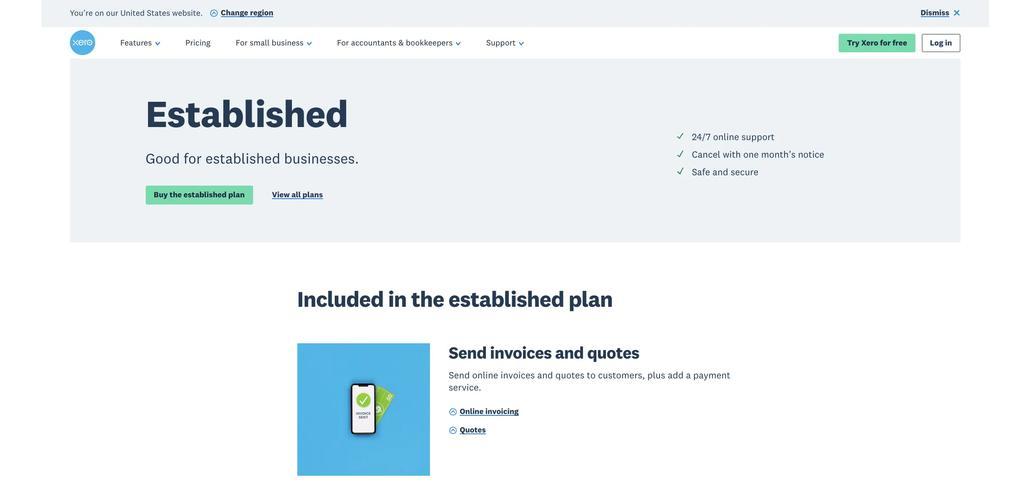 Task type: vqa. For each thing, say whether or not it's contained in the screenshot.
confirm
no



Task type: describe. For each thing, give the bounding box(es) containing it.
established for the
[[184, 190, 227, 200]]

24/7 online support
[[692, 131, 775, 143]]

0 vertical spatial for
[[880, 38, 891, 48]]

change region
[[221, 8, 273, 18]]

quotes inside send online invoices and quotes to customers, plus add a payment service.
[[555, 370, 584, 382]]

included in the established plan
[[297, 285, 613, 313]]

xero
[[861, 38, 878, 48]]

features button
[[108, 27, 173, 59]]

small
[[250, 38, 270, 48]]

in for included
[[388, 285, 407, 313]]

you're
[[70, 7, 93, 18]]

send online invoices and quotes to customers, plus add a payment service.
[[449, 370, 730, 394]]

month's
[[761, 148, 796, 160]]

online for 24/7
[[713, 131, 739, 143]]

2 horizontal spatial and
[[713, 166, 728, 178]]

try xero for free
[[847, 38, 907, 48]]

send invoices and quotes
[[449, 342, 639, 364]]

xero homepage image
[[70, 30, 95, 56]]

invoicing
[[485, 407, 519, 417]]

with
[[723, 148, 741, 160]]

good
[[146, 149, 180, 167]]

0 horizontal spatial plan
[[228, 190, 245, 200]]

quotes button
[[449, 425, 486, 438]]

service.
[[449, 382, 481, 394]]

pricing link
[[173, 27, 223, 59]]

online for send
[[472, 370, 498, 382]]

established for for
[[205, 149, 280, 167]]

for small business button
[[223, 27, 324, 59]]

free
[[892, 38, 907, 48]]

included
[[297, 285, 384, 313]]

view all plans link
[[272, 190, 323, 202]]

on
[[95, 7, 104, 18]]

buy the established plan
[[154, 190, 245, 200]]

0 horizontal spatial for
[[184, 149, 202, 167]]

online invoicing button
[[449, 407, 519, 419]]

support button
[[474, 27, 537, 59]]

and inside send online invoices and quotes to customers, plus add a payment service.
[[537, 370, 553, 382]]

pricing
[[185, 38, 210, 48]]

send for send invoices and quotes
[[449, 342, 487, 364]]

for for for small business
[[236, 38, 248, 48]]

0 vertical spatial the
[[170, 190, 182, 200]]

2 vertical spatial established
[[449, 285, 564, 313]]

safe and secure
[[692, 166, 758, 178]]

all
[[291, 190, 301, 200]]

one
[[743, 148, 759, 160]]

you're on our united states website.
[[70, 7, 203, 18]]

invoices inside send online invoices and quotes to customers, plus add a payment service.
[[501, 370, 535, 382]]

online invoicing
[[460, 407, 519, 417]]

customers,
[[598, 370, 645, 382]]

view
[[272, 190, 290, 200]]

try xero for free link
[[839, 34, 915, 52]]

support
[[741, 131, 775, 143]]

log in
[[930, 38, 952, 48]]

1 horizontal spatial plan
[[569, 285, 613, 313]]



Task type: locate. For each thing, give the bounding box(es) containing it.
for
[[236, 38, 248, 48], [337, 38, 349, 48]]

0 vertical spatial quotes
[[587, 342, 639, 364]]

to
[[587, 370, 596, 382]]

1 horizontal spatial and
[[555, 342, 584, 364]]

add
[[668, 370, 684, 382]]

buy the established plan link
[[146, 186, 253, 205]]

for accountants & bookkeepers
[[337, 38, 453, 48]]

0 vertical spatial included image
[[676, 150, 684, 158]]

notice
[[798, 148, 824, 160]]

our
[[106, 7, 118, 18]]

plus
[[647, 370, 665, 382]]

in
[[945, 38, 952, 48], [388, 285, 407, 313]]

payment
[[693, 370, 730, 382]]

for inside dropdown button
[[236, 38, 248, 48]]

established
[[205, 149, 280, 167], [184, 190, 227, 200], [449, 285, 564, 313]]

2 for from the left
[[337, 38, 349, 48]]

website.
[[172, 7, 203, 18]]

for accountants & bookkeepers button
[[324, 27, 474, 59]]

quotes up customers,
[[587, 342, 639, 364]]

online inside send online invoices and quotes to customers, plus add a payment service.
[[472, 370, 498, 382]]

2 included image from the top
[[676, 167, 684, 175]]

0 vertical spatial and
[[713, 166, 728, 178]]

1 vertical spatial quotes
[[555, 370, 584, 382]]

1 horizontal spatial quotes
[[587, 342, 639, 364]]

1 for from the left
[[236, 38, 248, 48]]

quotes
[[460, 426, 486, 436]]

for small business
[[236, 38, 304, 48]]

0 horizontal spatial for
[[236, 38, 248, 48]]

1 horizontal spatial the
[[411, 285, 444, 313]]

secure
[[731, 166, 758, 178]]

1 vertical spatial online
[[472, 370, 498, 382]]

try
[[847, 38, 860, 48]]

and
[[713, 166, 728, 178], [555, 342, 584, 364], [537, 370, 553, 382]]

established
[[146, 90, 348, 137]]

business
[[272, 38, 304, 48]]

1 horizontal spatial for
[[880, 38, 891, 48]]

&
[[398, 38, 404, 48]]

0 vertical spatial plan
[[228, 190, 245, 200]]

included image left 'safe'
[[676, 167, 684, 175]]

in for log
[[945, 38, 952, 48]]

online
[[460, 407, 484, 417]]

cancel
[[692, 148, 720, 160]]

included image
[[676, 150, 684, 158], [676, 167, 684, 175]]

send inside send online invoices and quotes to customers, plus add a payment service.
[[449, 370, 470, 382]]

region
[[250, 8, 273, 18]]

0 horizontal spatial the
[[170, 190, 182, 200]]

1 vertical spatial invoices
[[501, 370, 535, 382]]

0 vertical spatial send
[[449, 342, 487, 364]]

0 horizontal spatial and
[[537, 370, 553, 382]]

bookkeepers
[[406, 38, 453, 48]]

and up send online invoices and quotes to customers, plus add a payment service.
[[555, 342, 584, 364]]

for for for accountants & bookkeepers
[[337, 38, 349, 48]]

log
[[930, 38, 943, 48]]

a
[[686, 370, 691, 382]]

1 vertical spatial in
[[388, 285, 407, 313]]

and right 'safe'
[[713, 166, 728, 178]]

united
[[120, 7, 145, 18]]

for left free
[[880, 38, 891, 48]]

invoices
[[490, 342, 552, 364], [501, 370, 535, 382]]

quotes
[[587, 342, 639, 364], [555, 370, 584, 382]]

1 vertical spatial and
[[555, 342, 584, 364]]

plan
[[228, 190, 245, 200], [569, 285, 613, 313]]

for right good
[[184, 149, 202, 167]]

online
[[713, 131, 739, 143], [472, 370, 498, 382]]

0 vertical spatial online
[[713, 131, 739, 143]]

send for send online invoices and quotes to customers, plus add a payment service.
[[449, 370, 470, 382]]

good for established businesses.
[[146, 149, 359, 167]]

features
[[120, 38, 152, 48]]

included image for safe and secure
[[676, 167, 684, 175]]

buy
[[154, 190, 168, 200]]

states
[[147, 7, 170, 18]]

1 vertical spatial plan
[[569, 285, 613, 313]]

0 horizontal spatial quotes
[[555, 370, 584, 382]]

1 vertical spatial established
[[184, 190, 227, 200]]

for inside dropdown button
[[337, 38, 349, 48]]

0 vertical spatial invoices
[[490, 342, 552, 364]]

0 vertical spatial established
[[205, 149, 280, 167]]

for left small
[[236, 38, 248, 48]]

0 horizontal spatial in
[[388, 285, 407, 313]]

1 horizontal spatial online
[[713, 131, 739, 143]]

24/7
[[692, 131, 711, 143]]

included image for cancel with one month's notice
[[676, 150, 684, 158]]

included image down included icon
[[676, 150, 684, 158]]

view all plans
[[272, 190, 323, 200]]

included image
[[676, 132, 684, 140]]

change region button
[[210, 7, 273, 20]]

online up 'with'
[[713, 131, 739, 143]]

2 send from the top
[[449, 370, 470, 382]]

1 send from the top
[[449, 342, 487, 364]]

1 vertical spatial send
[[449, 370, 470, 382]]

for left "accountants"
[[337, 38, 349, 48]]

support
[[486, 38, 516, 48]]

online up service.
[[472, 370, 498, 382]]

0 horizontal spatial online
[[472, 370, 498, 382]]

accountants
[[351, 38, 396, 48]]

dismiss
[[921, 8, 949, 18]]

cancel with one month's notice
[[692, 148, 824, 160]]

quotes left to
[[555, 370, 584, 382]]

1 vertical spatial for
[[184, 149, 202, 167]]

dismiss button
[[921, 7, 960, 20]]

for
[[880, 38, 891, 48], [184, 149, 202, 167]]

send
[[449, 342, 487, 364], [449, 370, 470, 382]]

change
[[221, 8, 248, 18]]

1 included image from the top
[[676, 150, 684, 158]]

1 vertical spatial the
[[411, 285, 444, 313]]

businesses.
[[284, 149, 359, 167]]

the
[[170, 190, 182, 200], [411, 285, 444, 313]]

0 vertical spatial in
[[945, 38, 952, 48]]

and down send invoices and quotes at the bottom of the page
[[537, 370, 553, 382]]

1 horizontal spatial for
[[337, 38, 349, 48]]

1 vertical spatial included image
[[676, 167, 684, 175]]

2 vertical spatial and
[[537, 370, 553, 382]]

1 horizontal spatial in
[[945, 38, 952, 48]]

log in link
[[922, 34, 960, 52]]

safe
[[692, 166, 710, 178]]

plans
[[303, 190, 323, 200]]



